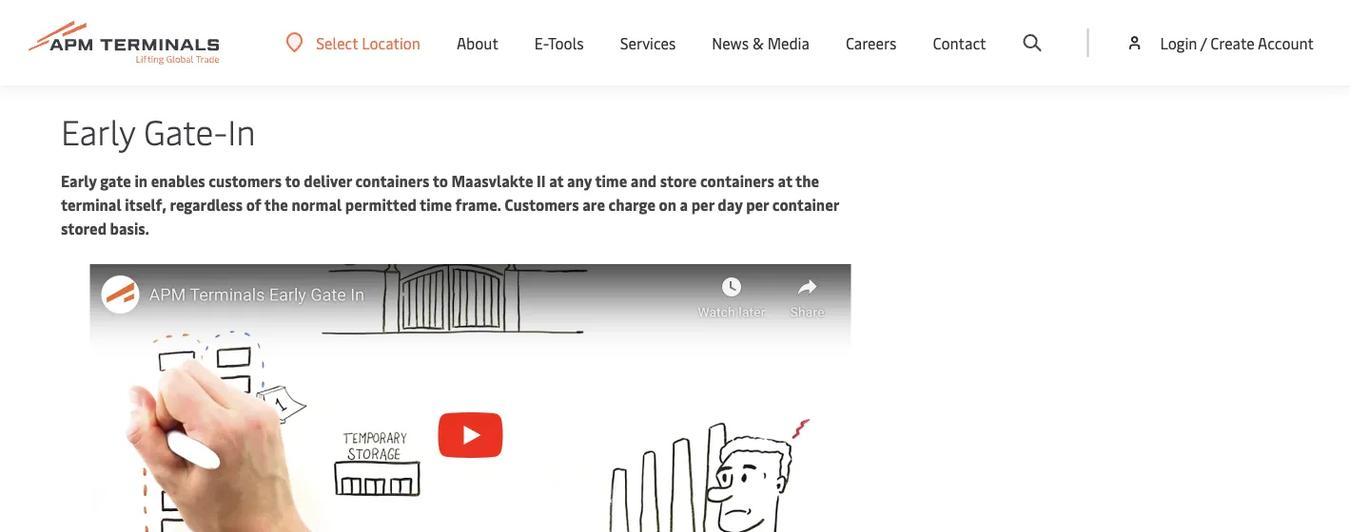 Task type: locate. For each thing, give the bounding box(es) containing it.
charge
[[609, 195, 656, 215]]

of left the about "dropdown button"
[[436, 14, 450, 34]]

1 horizontal spatial of
[[246, 195, 261, 215]]

0 vertical spatial and
[[841, 38, 867, 58]]

login / create account link
[[1125, 0, 1314, 86]]

1 vertical spatial of
[[195, 61, 209, 82]]

2 horizontal spatial time
[[806, 38, 838, 58]]

1 horizontal spatial containers
[[571, 14, 643, 34]]

the down customers
[[264, 195, 288, 215]]

early
[[61, 108, 135, 154], [61, 171, 97, 191]]

that
[[605, 38, 633, 58]]

on inside early gate in enables customers to deliver containers to maasvlakte ii at any time and store containers at the terminal itself, regardless of the normal permitted time frame. customers are charge on a per day per container stored basis.
[[659, 195, 677, 215]]

are up the cost
[[61, 38, 83, 58]]

2 horizontal spatial to
[[433, 171, 448, 191]]

stored
[[61, 218, 107, 239]]

time inside a successful operation begins with the proper stowage of the vessel so the containers designated for the peel-off stack are grouped together on the vessel. peel off addresses the "final- mile" problem that many bcos say is adding time and cost to the delivery of their shipments.
[[806, 38, 838, 58]]

off
[[811, 14, 831, 34], [338, 38, 358, 58]]

mile"
[[506, 38, 540, 58]]

container
[[773, 195, 839, 215]]

1 horizontal spatial on
[[659, 195, 677, 215]]

of down customers
[[246, 195, 261, 215]]

0 horizontal spatial per
[[692, 195, 715, 215]]

1 vertical spatial early
[[61, 171, 97, 191]]

0 horizontal spatial off
[[338, 38, 358, 58]]

on up their
[[209, 38, 226, 58]]

0 horizontal spatial and
[[631, 171, 657, 191]]

adding
[[757, 38, 803, 58]]

about
[[457, 33, 499, 53]]

about button
[[457, 0, 499, 86]]

cost
[[61, 61, 90, 82]]

containers inside a successful operation begins with the proper stowage of the vessel so the containers designated for the peel-off stack are grouped together on the vessel. peel off addresses the "final- mile" problem that many bcos say is adding time and cost to the delivery of their shipments.
[[571, 14, 643, 34]]

are
[[61, 38, 83, 58], [583, 195, 605, 215]]

off left stack
[[811, 14, 831, 34]]

with
[[266, 14, 296, 34]]

0 vertical spatial early
[[61, 108, 135, 154]]

are inside early gate in enables customers to deliver containers to maasvlakte ii at any time and store containers at the terminal itself, regardless of the normal permitted time frame. customers are charge on a per day per container stored basis.
[[583, 195, 605, 215]]

and inside a successful operation begins with the proper stowage of the vessel so the containers designated for the peel-off stack are grouped together on the vessel. peel off addresses the "final- mile" problem that many bcos say is adding time and cost to the delivery of their shipments.
[[841, 38, 867, 58]]

and up charge
[[631, 171, 657, 191]]

time down "peel-"
[[806, 38, 838, 58]]

the down begins
[[230, 38, 253, 58]]

media
[[768, 33, 810, 53]]

early up gate
[[61, 108, 135, 154]]

1 vertical spatial and
[[631, 171, 657, 191]]

0 vertical spatial of
[[436, 14, 450, 34]]

1 horizontal spatial off
[[811, 14, 831, 34]]

the
[[299, 14, 322, 34], [454, 14, 476, 34], [544, 14, 567, 34], [749, 14, 771, 34], [230, 38, 253, 58], [434, 38, 456, 58], [111, 61, 134, 82], [796, 171, 820, 191], [264, 195, 288, 215]]

login / create account
[[1161, 32, 1314, 53]]

to left "maasvlakte"
[[433, 171, 448, 191]]

in
[[228, 108, 256, 154]]

gate-
[[144, 108, 228, 154]]

0 horizontal spatial on
[[209, 38, 226, 58]]

at right ii
[[549, 171, 564, 191]]

time up charge
[[595, 171, 627, 191]]

0 horizontal spatial are
[[61, 38, 83, 58]]

and
[[841, 38, 867, 58], [631, 171, 657, 191]]

say
[[716, 38, 739, 58]]

at up container
[[778, 171, 793, 191]]

the up "final-
[[454, 14, 476, 34]]

account
[[1258, 32, 1314, 53]]

bcos
[[678, 38, 713, 58]]

to
[[93, 61, 108, 82], [285, 171, 300, 191], [433, 171, 448, 191]]

0 horizontal spatial to
[[93, 61, 108, 82]]

2 vertical spatial of
[[246, 195, 261, 215]]

e-tools button
[[535, 0, 584, 86]]

2 per from the left
[[746, 195, 769, 215]]

2 vertical spatial time
[[420, 195, 452, 215]]

0 horizontal spatial at
[[549, 171, 564, 191]]

a successful operation begins with the proper stowage of the vessel so the containers designated for the peel-off stack are grouped together on the vessel. peel off addresses the "final- mile" problem that many bcos say is adding time and cost to the delivery of their shipments.
[[61, 14, 871, 82]]

off down proper
[[338, 38, 358, 58]]

many
[[637, 38, 674, 58]]

operation
[[149, 14, 214, 34]]

vessel
[[480, 14, 522, 34]]

1 horizontal spatial time
[[595, 171, 627, 191]]

0 vertical spatial are
[[61, 38, 83, 58]]

problem
[[544, 38, 601, 58]]

services
[[620, 33, 676, 53]]

0 vertical spatial time
[[806, 38, 838, 58]]

normal
[[292, 195, 342, 215]]

1 horizontal spatial and
[[841, 38, 867, 58]]

e-tools
[[535, 33, 584, 53]]

a
[[61, 14, 70, 34]]

time
[[806, 38, 838, 58], [595, 171, 627, 191], [420, 195, 452, 215]]

proper
[[326, 14, 371, 34]]

select
[[316, 32, 358, 53]]

are down any
[[583, 195, 605, 215]]

containers up that
[[571, 14, 643, 34]]

on
[[209, 38, 226, 58], [659, 195, 677, 215]]

containers up day
[[700, 171, 775, 191]]

per
[[692, 195, 715, 215], [746, 195, 769, 215]]

0 vertical spatial off
[[811, 14, 831, 34]]

grouped
[[86, 38, 143, 58]]

select location
[[316, 32, 421, 53]]

the right the so
[[544, 14, 567, 34]]

0 vertical spatial on
[[209, 38, 226, 58]]

containers
[[571, 14, 643, 34], [355, 171, 430, 191], [700, 171, 775, 191]]

to up normal
[[285, 171, 300, 191]]

1 horizontal spatial are
[[583, 195, 605, 215]]

1 vertical spatial on
[[659, 195, 677, 215]]

on left a
[[659, 195, 677, 215]]

peel
[[305, 38, 334, 58]]

1 early from the top
[[61, 108, 135, 154]]

to right the cost
[[93, 61, 108, 82]]

2 horizontal spatial of
[[436, 14, 450, 34]]

per right day
[[746, 195, 769, 215]]

and down stack
[[841, 38, 867, 58]]

addresses
[[362, 38, 430, 58]]

2 early from the top
[[61, 171, 97, 191]]

containers up permitted
[[355, 171, 430, 191]]

stack
[[835, 14, 871, 34]]

0 horizontal spatial time
[[420, 195, 452, 215]]

of inside early gate in enables customers to deliver containers to maasvlakte ii at any time and store containers at the terminal itself, regardless of the normal permitted time frame. customers are charge on a per day per container stored basis.
[[246, 195, 261, 215]]

is
[[742, 38, 753, 58]]

services button
[[620, 0, 676, 86]]

of left their
[[195, 61, 209, 82]]

per right a
[[692, 195, 715, 215]]

1 horizontal spatial at
[[778, 171, 793, 191]]

1 vertical spatial are
[[583, 195, 605, 215]]

of
[[436, 14, 450, 34], [195, 61, 209, 82], [246, 195, 261, 215]]

the up the peel
[[299, 14, 322, 34]]

designated
[[647, 14, 722, 34]]

time left frame.
[[420, 195, 452, 215]]

early inside early gate in enables customers to deliver containers to maasvlakte ii at any time and store containers at the terminal itself, regardless of the normal permitted time frame. customers are charge on a per day per container stored basis.
[[61, 171, 97, 191]]

at
[[549, 171, 564, 191], [778, 171, 793, 191]]

vessel.
[[256, 38, 301, 58]]

the up container
[[796, 171, 820, 191]]

stowage
[[375, 14, 432, 34]]

early for early gate in enables customers to deliver containers to maasvlakte ii at any time and store containers at the terminal itself, regardless of the normal permitted time frame. customers are charge on a per day per container stored basis.
[[61, 171, 97, 191]]

early up terminal
[[61, 171, 97, 191]]

1 horizontal spatial per
[[746, 195, 769, 215]]



Task type: describe. For each thing, give the bounding box(es) containing it.
in
[[135, 171, 148, 191]]

regardless
[[170, 195, 243, 215]]

the right for
[[749, 14, 771, 34]]

their
[[213, 61, 245, 82]]

shipments.
[[248, 61, 323, 82]]

frame.
[[455, 195, 501, 215]]

tools
[[548, 33, 584, 53]]

basis.
[[110, 218, 149, 239]]

news & media button
[[712, 0, 810, 86]]

terminal
[[61, 195, 121, 215]]

1 horizontal spatial to
[[285, 171, 300, 191]]

together
[[146, 38, 205, 58]]

0 horizontal spatial containers
[[355, 171, 430, 191]]

&
[[753, 33, 764, 53]]

e-
[[535, 33, 548, 53]]

gate
[[100, 171, 131, 191]]

any
[[567, 171, 592, 191]]

1 vertical spatial time
[[595, 171, 627, 191]]

so
[[525, 14, 541, 34]]

select location button
[[286, 32, 421, 53]]

permitted
[[345, 195, 417, 215]]

store
[[660, 171, 697, 191]]

customers
[[209, 171, 282, 191]]

and inside early gate in enables customers to deliver containers to maasvlakte ii at any time and store containers at the terminal itself, regardless of the normal permitted time frame. customers are charge on a per day per container stored basis.
[[631, 171, 657, 191]]

login
[[1161, 32, 1198, 53]]

for
[[725, 14, 745, 34]]

day
[[718, 195, 743, 215]]

1 at from the left
[[549, 171, 564, 191]]

to inside a successful operation begins with the proper stowage of the vessel so the containers designated for the peel-off stack are grouped together on the vessel. peel off addresses the "final- mile" problem that many bcos say is adding time and cost to the delivery of their shipments.
[[93, 61, 108, 82]]

begins
[[218, 14, 263, 34]]

0 horizontal spatial of
[[195, 61, 209, 82]]

early for early gate-in
[[61, 108, 135, 154]]

1 per from the left
[[692, 195, 715, 215]]

on inside a successful operation begins with the proper stowage of the vessel so the containers designated for the peel-off stack are grouped together on the vessel. peel off addresses the "final- mile" problem that many bcos say is adding time and cost to the delivery of their shipments.
[[209, 38, 226, 58]]

itself,
[[125, 195, 166, 215]]

2 at from the left
[[778, 171, 793, 191]]

location
[[362, 32, 421, 53]]

deliver
[[304, 171, 352, 191]]

/
[[1201, 32, 1207, 53]]

successful
[[74, 14, 145, 34]]

news & media
[[712, 33, 810, 53]]

a
[[680, 195, 688, 215]]

1 vertical spatial off
[[338, 38, 358, 58]]

enables
[[151, 171, 205, 191]]

the left the about "dropdown button"
[[434, 38, 456, 58]]

early gate in enables customers to deliver containers to maasvlakte ii at any time and store containers at the terminal itself, regardless of the normal permitted time frame. customers are charge on a per day per container stored basis.
[[61, 171, 839, 239]]

customers
[[505, 195, 579, 215]]

the down "grouped"
[[111, 61, 134, 82]]

peel-
[[775, 14, 811, 34]]

maasvlakte
[[452, 171, 533, 191]]

are inside a successful operation begins with the proper stowage of the vessel so the containers designated for the peel-off stack are grouped together on the vessel. peel off addresses the "final- mile" problem that many bcos say is adding time and cost to the delivery of their shipments.
[[61, 38, 83, 58]]

delivery
[[137, 61, 191, 82]]

"final-
[[459, 38, 502, 58]]

2 horizontal spatial containers
[[700, 171, 775, 191]]

create
[[1211, 32, 1255, 53]]

ii
[[537, 171, 546, 191]]

news
[[712, 33, 749, 53]]

early gate-in
[[61, 108, 256, 154]]



Task type: vqa. For each thing, say whether or not it's contained in the screenshot.
BETWEEN
no



